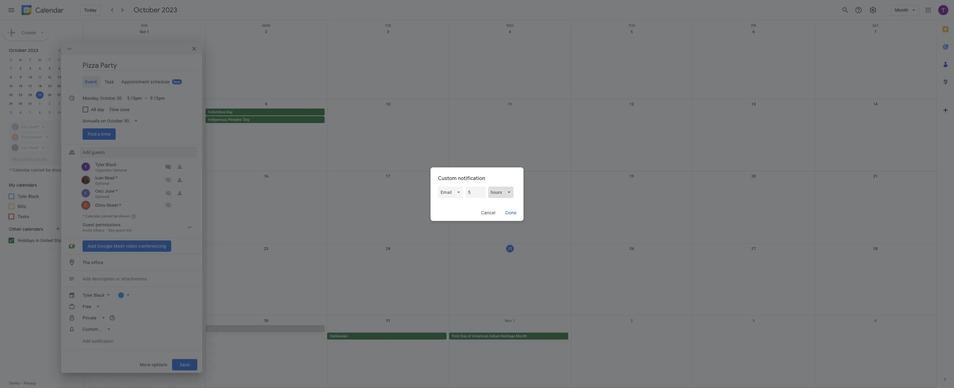 Task type: vqa. For each thing, say whether or not it's contained in the screenshot.
top the 19
yes



Task type: locate. For each thing, give the bounding box(es) containing it.
0 horizontal spatial * calendar cannot be shown
[[9, 168, 65, 173]]

calendar inside "search field"
[[12, 168, 30, 173]]

12 for sun
[[630, 102, 634, 106]]

16 inside october 2023 'grid'
[[19, 84, 22, 88]]

first day of american indian heritage month button
[[449, 333, 569, 340]]

* calendar cannot be shown down chris street *
[[83, 214, 130, 219]]

0 horizontal spatial 28
[[67, 93, 71, 97]]

6 for oct 1
[[753, 30, 755, 34]]

columbus day indigenous peoples' day
[[208, 110, 250, 122]]

grid
[[83, 20, 937, 389]]

0 horizontal spatial 16
[[19, 84, 22, 88]]

* for ceci june * optional
[[116, 189, 118, 194]]

black inside my calendars list
[[28, 194, 39, 199]]

0 vertical spatial 6
[[753, 30, 755, 34]]

row
[[84, 20, 937, 28], [84, 27, 937, 99], [6, 55, 74, 64], [6, 64, 74, 73], [6, 73, 74, 82], [6, 82, 74, 91], [6, 91, 74, 100], [84, 99, 937, 172], [6, 100, 74, 108], [6, 108, 74, 117], [84, 172, 937, 244], [84, 244, 937, 316], [84, 316, 937, 389]]

custom
[[438, 175, 457, 182]]

tab list
[[937, 20, 954, 371], [66, 76, 197, 88]]

0 vertical spatial 7
[[875, 30, 877, 34]]

22 inside october 2023 'grid'
[[9, 93, 13, 97]]

terms link
[[9, 382, 19, 386]]

9 for sun
[[265, 102, 267, 106]]

row containing 5
[[6, 108, 74, 117]]

0 vertical spatial 31
[[28, 102, 32, 106]]

calendars inside my calendars dropdown button
[[16, 183, 37, 188]]

25, today element
[[36, 91, 44, 99]]

tyler for tyler black organizer, optional
[[95, 162, 105, 167]]

tasks
[[18, 214, 29, 219]]

13
[[57, 76, 61, 79], [752, 102, 756, 106]]

calendars up in
[[23, 227, 43, 232]]

6
[[753, 30, 755, 34], [58, 67, 60, 70], [20, 111, 21, 114]]

2 vertical spatial 9
[[49, 111, 50, 114]]

2 horizontal spatial 6
[[753, 30, 755, 34]]

0 vertical spatial 23
[[19, 93, 22, 97]]

0 horizontal spatial 27
[[57, 93, 61, 97]]

0 horizontal spatial be
[[46, 168, 50, 173]]

1 horizontal spatial be
[[114, 214, 118, 219]]

0 vertical spatial * calendar cannot be shown
[[9, 168, 65, 173]]

31 inside "grid"
[[386, 319, 390, 324]]

25 cell
[[35, 91, 45, 100]]

day up peoples'
[[226, 110, 233, 114]]

0 vertical spatial 22
[[9, 93, 13, 97]]

* calendar cannot be shown
[[9, 168, 65, 173], [83, 214, 130, 219]]

cancel button
[[478, 205, 498, 221]]

organizer,
[[95, 168, 112, 173]]

all
[[91, 107, 96, 112]]

0 vertical spatial notification
[[458, 175, 485, 182]]

0 horizontal spatial 9
[[20, 76, 21, 79]]

0 vertical spatial 10
[[28, 76, 32, 79]]

6 down fri
[[753, 30, 755, 34]]

tyler inside my calendars list
[[18, 194, 27, 199]]

6 for 1
[[58, 67, 60, 70]]

0 vertical spatial black
[[106, 162, 117, 167]]

9
[[20, 76, 21, 79], [265, 102, 267, 106], [49, 111, 50, 114]]

8
[[10, 76, 12, 79], [39, 111, 41, 114]]

0 vertical spatial 28
[[67, 93, 71, 97]]

0 vertical spatial 30
[[19, 102, 22, 106]]

1 horizontal spatial 27
[[752, 247, 756, 251]]

0 horizontal spatial 17
[[28, 84, 32, 88]]

27 inside "grid"
[[752, 247, 756, 251]]

optional up read
[[113, 168, 127, 173]]

8 up 15 on the left
[[10, 76, 12, 79]]

19 inside row group
[[48, 84, 51, 88]]

20
[[57, 84, 61, 88], [752, 174, 756, 179]]

1 vertical spatial 31
[[386, 319, 390, 324]]

optional inside ican read * optional
[[95, 182, 109, 186]]

notification right add
[[92, 339, 114, 344]]

16 inside "grid"
[[264, 174, 269, 179]]

0 vertical spatial 12
[[48, 76, 51, 79]]

october up the sun
[[134, 6, 160, 15]]

black down my calendars dropdown button
[[28, 194, 39, 199]]

9 up columbus day button
[[265, 102, 267, 106]]

30 inside october 2023 'grid'
[[19, 102, 22, 106]]

shown
[[52, 168, 65, 173], [119, 214, 130, 219]]

10 for october 2023
[[28, 76, 32, 79]]

1 vertical spatial 9
[[265, 102, 267, 106]]

1 vertical spatial october
[[9, 48, 27, 53]]

row containing oct 1
[[84, 27, 937, 99]]

0 horizontal spatial 12
[[48, 76, 51, 79]]

other calendars
[[9, 227, 43, 232]]

0 horizontal spatial 2023
[[28, 48, 38, 53]]

shown up my calendars dropdown button
[[52, 168, 65, 173]]

1 horizontal spatial 11
[[508, 102, 512, 106]]

row containing 9
[[84, 99, 937, 172]]

custom notification
[[438, 175, 485, 182]]

5 down thu
[[631, 30, 633, 34]]

11 for october 2023
[[38, 76, 42, 79]]

0 horizontal spatial 13
[[57, 76, 61, 79]]

today button
[[80, 4, 101, 16]]

tyler black, organizer, optional tree item
[[80, 161, 197, 174]]

calendar
[[35, 6, 64, 15], [12, 168, 30, 173], [85, 214, 100, 219]]

be down the street
[[114, 214, 118, 219]]

1 vertical spatial 28
[[873, 247, 878, 251]]

1 vertical spatial 13
[[752, 102, 756, 106]]

be up my calendars dropdown button
[[46, 168, 50, 173]]

22
[[9, 93, 13, 97], [142, 247, 147, 251]]

9 for october 2023
[[20, 76, 21, 79]]

30 for 1
[[19, 102, 22, 106]]

2023
[[162, 6, 177, 15], [28, 48, 38, 53]]

tyler black
[[18, 194, 39, 199]]

5 for 1
[[49, 67, 50, 70]]

0 vertical spatial 5
[[631, 30, 633, 34]]

bills
[[18, 204, 26, 209]]

day
[[97, 107, 104, 112]]

22 inside "grid"
[[142, 247, 147, 251]]

calendars up tyler black
[[16, 183, 37, 188]]

november 6 element
[[17, 109, 24, 117]]

0 horizontal spatial 11
[[38, 76, 42, 79]]

black for tyler black organizer, optional
[[106, 162, 117, 167]]

9 up 16 element
[[20, 76, 21, 79]]

optional for read
[[95, 182, 109, 186]]

june
[[105, 189, 115, 194]]

0 vertical spatial calendars
[[16, 183, 37, 188]]

13 element
[[55, 74, 63, 81]]

11 inside "grid"
[[508, 102, 512, 106]]

6 inside "grid"
[[753, 30, 755, 34]]

main drawer image
[[8, 6, 15, 14]]

6 down 30 element at the left of page
[[20, 111, 21, 114]]

9 down november 2 element
[[49, 111, 50, 114]]

and
[[407, 211, 413, 216]]

12 inside row group
[[48, 76, 51, 79]]

1 horizontal spatial tyler
[[95, 162, 105, 167]]

1 horizontal spatial 24
[[386, 247, 390, 251]]

1 vertical spatial optional
[[95, 182, 109, 186]]

3 inside november 3 element
[[58, 102, 60, 106]]

1 vertical spatial tyler
[[18, 194, 27, 199]]

1 horizontal spatial notification
[[458, 175, 485, 182]]

1 horizontal spatial –
[[145, 96, 148, 101]]

day inside button
[[461, 335, 467, 339]]

23 inside "grid"
[[264, 247, 269, 251]]

1 horizontal spatial 30
[[264, 319, 269, 324]]

row containing 16
[[84, 172, 937, 244]]

8 down november 1 element
[[39, 111, 41, 114]]

24
[[28, 93, 32, 97], [386, 247, 390, 251]]

13 inside "grid"
[[752, 102, 756, 106]]

cell containing columbus day
[[205, 109, 327, 124]]

* inside chris street tree item
[[119, 203, 121, 208]]

20 element
[[55, 83, 63, 90]]

0 horizontal spatial cannot
[[31, 168, 45, 173]]

0 horizontal spatial 26
[[48, 93, 51, 97]]

october
[[134, 6, 160, 15], [9, 48, 27, 53]]

16 element
[[17, 83, 24, 90]]

1
[[147, 30, 149, 34], [10, 67, 12, 70], [39, 102, 41, 106], [513, 319, 515, 324]]

2 vertical spatial 10
[[57, 111, 61, 114]]

halloween button
[[327, 333, 447, 340]]

chris street tree item
[[80, 200, 197, 211]]

25 inside "grid"
[[508, 247, 512, 251]]

t left w
[[29, 58, 31, 62]]

1 vertical spatial 16
[[264, 174, 269, 179]]

1 horizontal spatial tab list
[[937, 20, 954, 371]]

1 vertical spatial shown
[[119, 214, 130, 219]]

21
[[873, 174, 878, 179]]

1 horizontal spatial 2023
[[162, 6, 177, 15]]

s
[[10, 58, 12, 62]]

0 horizontal spatial 5
[[10, 111, 12, 114]]

october up m
[[9, 48, 27, 53]]

be
[[46, 168, 50, 173], [382, 211, 386, 216], [114, 214, 118, 219]]

26
[[48, 93, 51, 97], [630, 247, 634, 251]]

12 inside "grid"
[[630, 102, 634, 106]]

* calendar cannot be shown up my calendars dropdown button
[[9, 168, 65, 173]]

october 2023 up the sun
[[134, 6, 177, 15]]

tyler for tyler black
[[18, 194, 27, 199]]

row group
[[6, 64, 74, 117]]

1 vertical spatial 10
[[386, 102, 390, 106]]

month
[[516, 335, 527, 339]]

31
[[28, 102, 32, 106], [386, 319, 390, 324]]

0 vertical spatial october
[[134, 6, 160, 15]]

calendar element
[[20, 4, 64, 18]]

0 vertical spatial 25
[[38, 93, 42, 97]]

0
[[403, 211, 406, 216]]

4
[[509, 30, 511, 34], [39, 67, 41, 70], [414, 211, 417, 216], [875, 319, 877, 324]]

0 horizontal spatial october 2023
[[9, 48, 38, 53]]

day for first
[[461, 335, 467, 339]]

0 horizontal spatial tyler
[[18, 194, 27, 199]]

* for ican read * optional
[[116, 176, 118, 181]]

heritage
[[501, 335, 515, 339]]

optional for black
[[113, 168, 127, 173]]

notification up the hours in advance for notification number field
[[458, 175, 485, 182]]

october 2023 up m
[[9, 48, 38, 53]]

my
[[9, 183, 15, 188]]

0 vertical spatial 20
[[57, 84, 61, 88]]

28
[[67, 93, 71, 97], [873, 247, 878, 251]]

notification inside button
[[92, 339, 114, 344]]

31 for nov 1
[[386, 319, 390, 324]]

cancel
[[481, 210, 496, 216]]

5 hours before, as email element
[[438, 187, 516, 198]]

24 element
[[26, 91, 34, 99]]

cannot
[[31, 168, 45, 173], [101, 214, 113, 219]]

0 vertical spatial day
[[226, 110, 233, 114]]

0 horizontal spatial shown
[[52, 168, 65, 173]]

saturday column header
[[64, 55, 74, 64]]

cannot inside "search field"
[[31, 168, 45, 173]]

5 inside 'element'
[[10, 111, 12, 114]]

13 inside 'element'
[[57, 76, 61, 79]]

optional inside tyler black organizer, optional
[[113, 168, 127, 173]]

31 inside row group
[[28, 102, 32, 106]]

1 vertical spatial 22
[[142, 247, 147, 251]]

0 vertical spatial tyler
[[95, 162, 105, 167]]

calendars inside other calendars dropdown button
[[23, 227, 43, 232]]

2 t from the left
[[49, 58, 51, 62]]

30 inside "grid"
[[264, 319, 269, 324]]

tab list containing event
[[66, 76, 197, 88]]

5 up 12 element
[[49, 67, 50, 70]]

– down appointment schedule
[[145, 96, 148, 101]]

calendar heading
[[34, 6, 64, 15]]

9 inside "grid"
[[265, 102, 267, 106]]

7 inside november 7 element
[[29, 111, 31, 114]]

0 horizontal spatial t
[[29, 58, 31, 62]]

indigenous peoples' day button
[[205, 116, 325, 123]]

row containing s
[[6, 55, 74, 64]]

0 horizontal spatial 25
[[38, 93, 42, 97]]

day left "of"
[[461, 335, 467, 339]]

november 10 element
[[55, 109, 63, 117]]

0 horizontal spatial notification
[[92, 339, 114, 344]]

1 vertical spatial * calendar cannot be shown
[[83, 214, 130, 219]]

19
[[48, 84, 51, 88], [630, 174, 634, 179]]

1 horizontal spatial 10
[[57, 111, 61, 114]]

t
[[29, 58, 31, 62], [49, 58, 51, 62]]

new element
[[172, 79, 182, 84]]

10 inside "grid"
[[386, 102, 390, 106]]

1 vertical spatial 30
[[264, 319, 269, 324]]

tyler up organizer,
[[95, 162, 105, 167]]

1 horizontal spatial 25
[[508, 247, 512, 251]]

0 horizontal spatial 23
[[19, 93, 22, 97]]

all day
[[91, 107, 104, 112]]

1 vertical spatial 27
[[752, 247, 756, 251]]

cannot down chris street *
[[101, 214, 113, 219]]

2
[[265, 30, 267, 34], [20, 67, 21, 70], [49, 102, 50, 106], [631, 319, 633, 324]]

1 horizontal spatial 16
[[264, 174, 269, 179]]

* inside "search field"
[[9, 168, 11, 173]]

1 vertical spatial 24
[[386, 247, 390, 251]]

None field
[[438, 187, 466, 198], [488, 187, 516, 198], [438, 187, 466, 198], [488, 187, 516, 198]]

november 9 element
[[46, 109, 53, 117]]

optional
[[113, 168, 127, 173], [95, 182, 109, 186], [95, 195, 109, 199]]

chris street *
[[95, 203, 121, 208]]

2 vertical spatial day
[[461, 335, 467, 339]]

11 inside row group
[[38, 76, 42, 79]]

0 horizontal spatial day
[[226, 110, 233, 114]]

2 horizontal spatial day
[[461, 335, 467, 339]]

6 down f
[[58, 67, 60, 70]]

be right must
[[382, 211, 386, 216]]

black inside tyler black organizer, optional
[[106, 162, 117, 167]]

16
[[19, 84, 22, 88], [264, 174, 269, 179]]

7 down 31 element
[[29, 111, 31, 114]]

find
[[88, 131, 97, 137]]

cell
[[84, 109, 205, 124], [205, 109, 327, 124], [449, 109, 571, 124], [571, 109, 693, 124], [693, 109, 815, 124], [815, 109, 937, 124], [84, 326, 205, 341], [571, 326, 693, 341], [693, 326, 815, 341], [815, 326, 937, 341]]

tyler
[[95, 162, 105, 167], [18, 194, 27, 199]]

november 5 element
[[7, 109, 15, 117]]

1 horizontal spatial 26
[[630, 247, 634, 251]]

1 horizontal spatial 5
[[49, 67, 50, 70]]

privacy link
[[24, 382, 36, 386]]

november 4 element
[[65, 100, 73, 108]]

day right peoples'
[[243, 117, 250, 122]]

7 down sat
[[875, 30, 877, 34]]

0 vertical spatial shown
[[52, 168, 65, 173]]

optional down the ican
[[95, 182, 109, 186]]

optional down ceci
[[95, 195, 109, 199]]

* inside ceci june * optional
[[116, 189, 118, 194]]

0 vertical spatial 11
[[38, 76, 42, 79]]

1 horizontal spatial 17
[[386, 174, 390, 179]]

31 up "halloween" button
[[386, 319, 390, 324]]

– right terms link
[[20, 382, 23, 386]]

black
[[106, 162, 117, 167], [28, 194, 39, 199]]

grid containing oct 1
[[83, 20, 937, 389]]

19 inside "grid"
[[630, 174, 634, 179]]

1 horizontal spatial 23
[[264, 247, 269, 251]]

0 horizontal spatial 30
[[19, 102, 22, 106]]

w
[[38, 58, 41, 62]]

optional inside ceci june * optional
[[95, 195, 109, 199]]

5
[[631, 30, 633, 34], [49, 67, 50, 70], [10, 111, 12, 114]]

tyler inside tyler black organizer, optional
[[95, 162, 105, 167]]

1 vertical spatial 12
[[630, 102, 634, 106]]

tue
[[385, 24, 391, 28]]

event button
[[83, 76, 100, 88]]

tyler up bills
[[18, 194, 27, 199]]

12 for october 2023
[[48, 76, 51, 79]]

1 down 25, today element
[[39, 102, 41, 106]]

1 down s
[[10, 67, 12, 70]]

1 horizontal spatial 28
[[873, 247, 878, 251]]

terms – privacy
[[9, 382, 36, 386]]

row containing 1
[[6, 64, 74, 73]]

–
[[145, 96, 148, 101], [20, 382, 23, 386]]

1 vertical spatial notification
[[92, 339, 114, 344]]

1 horizontal spatial 20
[[752, 174, 756, 179]]

0 vertical spatial cannot
[[31, 168, 45, 173]]

23
[[19, 93, 22, 97], [264, 247, 269, 251]]

0 vertical spatial 8
[[10, 76, 12, 79]]

november 8 element
[[36, 109, 44, 117]]

november 2 element
[[46, 100, 53, 108]]

0 vertical spatial 17
[[28, 84, 32, 88]]

* calendar cannot be shown inside "search field"
[[9, 168, 65, 173]]

0 horizontal spatial 22
[[9, 93, 13, 97]]

1 horizontal spatial 22
[[142, 247, 147, 251]]

* inside ican read * optional
[[116, 176, 118, 181]]

5 down 29 element
[[10, 111, 12, 114]]

november 1 element
[[36, 100, 44, 108]]

2 horizontal spatial 10
[[386, 102, 390, 106]]

notification inside dialog
[[458, 175, 485, 182]]

17 inside october 2023 'grid'
[[28, 84, 32, 88]]

read
[[105, 176, 115, 181]]

find a time
[[88, 131, 111, 137]]

t left f
[[49, 58, 51, 62]]

31 down 24 element
[[28, 102, 32, 106]]

november 7 element
[[26, 109, 34, 117]]

0 vertical spatial 24
[[28, 93, 32, 97]]

black up organizer,
[[106, 162, 117, 167]]

shown down chris street tree item
[[119, 214, 130, 219]]

2 vertical spatial 5
[[10, 111, 12, 114]]

task button
[[102, 76, 116, 88]]

ceci june * optional
[[95, 189, 118, 199]]

cannot up my calendars dropdown button
[[31, 168, 45, 173]]



Task type: describe. For each thing, give the bounding box(es) containing it.
1 horizontal spatial calendar
[[35, 6, 64, 15]]

holidays in united states
[[18, 238, 67, 243]]

states
[[54, 238, 67, 243]]

24 inside "grid"
[[386, 247, 390, 251]]

1 vertical spatial 2023
[[28, 48, 38, 53]]

notification for add notification
[[92, 339, 114, 344]]

28 inside row group
[[67, 93, 71, 97]]

october 2023 grid
[[6, 55, 74, 117]]

1 vertical spatial –
[[20, 382, 23, 386]]

my calendars button
[[1, 180, 78, 190]]

done
[[506, 210, 517, 216]]

1 horizontal spatial * calendar cannot be shown
[[83, 214, 130, 219]]

my calendars list
[[1, 192, 78, 222]]

time
[[109, 107, 119, 112]]

11 for sun
[[508, 102, 512, 106]]

guests invited to this event. tree
[[80, 161, 197, 211]]

15 element
[[7, 83, 15, 90]]

4 inside row group
[[39, 67, 41, 70]]

of
[[468, 335, 471, 339]]

other
[[9, 227, 21, 232]]

10 element
[[26, 74, 34, 81]]

privacy
[[24, 382, 36, 386]]

zone
[[120, 107, 130, 112]]

fri
[[751, 24, 756, 28]]

27 inside october 2023 'grid'
[[57, 93, 61, 97]]

0 horizontal spatial 8
[[10, 76, 12, 79]]

indian
[[489, 335, 500, 339]]

add
[[83, 339, 90, 344]]

holidays
[[18, 238, 35, 243]]

american
[[472, 335, 488, 339]]

other calendars button
[[1, 224, 78, 235]]

12 element
[[46, 74, 53, 81]]

18
[[38, 84, 42, 88]]

row containing 15
[[6, 82, 74, 91]]

calendars for my calendars
[[16, 183, 37, 188]]

27 element
[[55, 91, 63, 99]]

row containing 8
[[6, 73, 74, 82]]

23 inside row group
[[19, 93, 22, 97]]

add notification button
[[80, 336, 116, 347]]

m
[[19, 58, 22, 62]]

26 inside "grid"
[[630, 247, 634, 251]]

nov
[[505, 319, 512, 324]]

find a time button
[[83, 129, 116, 140]]

1 vertical spatial cannot
[[101, 214, 113, 219]]

terms
[[9, 382, 19, 386]]

halloween
[[330, 335, 348, 339]]

5 for oct 1
[[631, 30, 633, 34]]

time zone button
[[107, 104, 132, 115]]

20 inside row group
[[57, 84, 61, 88]]

tyler black organizer, optional
[[95, 162, 127, 173]]

26 element
[[46, 91, 53, 99]]

done button
[[501, 205, 521, 221]]

thu
[[629, 24, 635, 28]]

1 right 'nov' on the right of page
[[513, 319, 515, 324]]

chris
[[95, 203, 105, 208]]

my calendars
[[9, 183, 37, 188]]

notification for custom notification
[[458, 175, 485, 182]]

1 horizontal spatial shown
[[119, 214, 130, 219]]

row containing 29
[[6, 100, 74, 108]]

be inside "search field"
[[46, 168, 50, 173]]

13 for october 2023
[[57, 76, 61, 79]]

13 for sun
[[752, 102, 756, 106]]

1 t from the left
[[29, 58, 31, 62]]

24 inside 24 element
[[28, 93, 32, 97]]

30 for nov 1
[[264, 319, 269, 324]]

0 horizontal spatial october
[[9, 48, 27, 53]]

26 inside row group
[[48, 93, 51, 97]]

Add title text field
[[83, 61, 197, 70]]

row containing 30
[[84, 316, 937, 389]]

1 inside november 1 element
[[39, 102, 41, 106]]

2 horizontal spatial be
[[382, 211, 386, 216]]

ican read, optional tree item
[[80, 174, 197, 187]]

appointment
[[122, 79, 149, 85]]

1 vertical spatial october 2023
[[9, 48, 38, 53]]

10 for sun
[[386, 102, 390, 106]]

* Calendar cannot be shown search field
[[0, 119, 78, 173]]

event
[[85, 79, 97, 85]]

oct 1
[[140, 30, 149, 34]]

1 vertical spatial day
[[243, 117, 250, 122]]

30 element
[[17, 100, 24, 108]]

first
[[452, 335, 460, 339]]

task
[[105, 79, 114, 85]]

oct
[[140, 30, 146, 34]]

0 vertical spatial –
[[145, 96, 148, 101]]

calendars for other calendars
[[23, 227, 43, 232]]

day for columbus
[[226, 110, 233, 114]]

1 right oct
[[147, 30, 149, 34]]

black for tyler black
[[28, 194, 39, 199]]

sat
[[873, 24, 879, 28]]

mon
[[262, 24, 270, 28]]

0 vertical spatial 2023
[[162, 6, 177, 15]]

between
[[387, 211, 402, 216]]

29 element
[[7, 100, 15, 108]]

a
[[98, 131, 100, 137]]

31 element
[[26, 100, 34, 108]]

today
[[84, 7, 97, 13]]

* for chris street *
[[119, 203, 121, 208]]

add notification
[[83, 339, 114, 344]]

29
[[9, 102, 13, 106]]

shown inside "search field"
[[52, 168, 65, 173]]

to element
[[145, 96, 148, 101]]

peoples'
[[228, 117, 242, 122]]

7 inside "grid"
[[875, 30, 877, 34]]

28 inside "grid"
[[873, 247, 878, 251]]

weeks
[[418, 211, 429, 216]]

25 inside cell
[[38, 93, 42, 97]]

31 for 1
[[28, 102, 32, 106]]

Hours in advance for notification number field
[[468, 187, 483, 198]]

in
[[36, 238, 39, 243]]

row containing sun
[[84, 20, 937, 28]]

2 horizontal spatial calendar
[[85, 214, 100, 219]]

schedule
[[151, 79, 170, 85]]

indigenous
[[208, 117, 227, 122]]

14
[[873, 102, 878, 106]]

custom notification dialog
[[431, 168, 524, 221]]

sun
[[141, 24, 148, 28]]

row group containing 1
[[6, 64, 74, 117]]

0 vertical spatial october 2023
[[134, 6, 177, 15]]

11 element
[[36, 74, 44, 81]]

17 element
[[26, 83, 34, 90]]

ceci
[[95, 189, 104, 194]]

1 vertical spatial 8
[[39, 111, 41, 114]]

ceci june, optional tree item
[[80, 187, 197, 200]]

15
[[9, 84, 13, 88]]

must
[[371, 211, 381, 216]]

20 inside "grid"
[[752, 174, 756, 179]]

f
[[58, 58, 60, 62]]

time
[[101, 131, 111, 137]]

columbus
[[208, 110, 225, 114]]

19 element
[[46, 83, 53, 90]]

ican read * optional
[[95, 176, 118, 186]]

must be between 0 and 4 weeks
[[371, 211, 429, 216]]

wed
[[506, 24, 514, 28]]

street
[[106, 203, 118, 208]]

22 element
[[7, 91, 15, 99]]

28 element
[[65, 91, 73, 99]]

1 horizontal spatial 9
[[49, 111, 50, 114]]

23 element
[[17, 91, 24, 99]]

first day of american indian heritage month
[[452, 335, 527, 339]]

nov 1
[[505, 319, 515, 324]]

november 3 element
[[55, 100, 63, 108]]

time zone
[[109, 107, 130, 112]]

optional for june
[[95, 195, 109, 199]]

18 element
[[36, 83, 44, 90]]

united
[[40, 238, 53, 243]]

new
[[174, 80, 181, 84]]

appointment schedule
[[122, 79, 170, 85]]

columbus day button
[[205, 109, 325, 116]]

2 vertical spatial 6
[[20, 111, 21, 114]]



